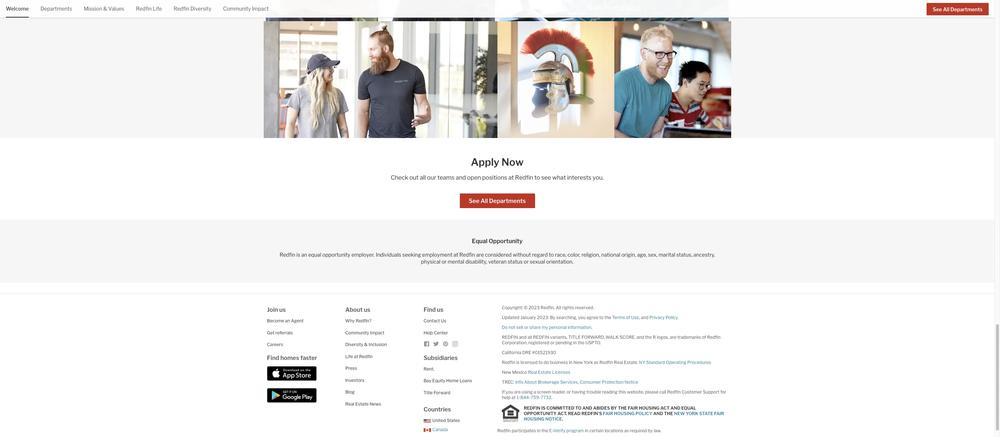 Task type: describe. For each thing, give the bounding box(es) containing it.
and down sell
[[519, 335, 527, 340]]

get referrals
[[267, 330, 293, 336]]

by
[[550, 315, 556, 321]]

& for inclusion
[[364, 342, 368, 348]]

redfin participates in the e-verify program in certain locations as required by law.
[[498, 428, 662, 434]]

redfin diversity
[[174, 5, 212, 12]]

contact us
[[424, 318, 447, 324]]

consumer
[[580, 380, 601, 385]]

1 vertical spatial see all departments button
[[460, 194, 535, 208]]

why redfin? button
[[345, 318, 372, 324]]

logos,
[[657, 335, 669, 340]]

e-verify program link
[[550, 428, 584, 434]]

uspto.
[[586, 340, 601, 346]]

are inside redfin and all redfin variants, title forward, walk score, and the r logos, are trademarks of redfin corporation, registered or pending in the uspto.
[[670, 335, 677, 340]]

2 horizontal spatial and
[[671, 406, 681, 411]]

redfin.
[[541, 305, 555, 311]]

1 horizontal spatial and
[[654, 411, 664, 417]]

at up press button
[[354, 354, 358, 360]]

or right sell
[[524, 325, 529, 330]]

are inside redfin is an equal opportunity employer. individuals seeking employment at redfin are considered without regard to race, color, religion, national origin, age, sex, marital status, ancestry, physical or mental disability, veteran status or sexual orientation.
[[476, 252, 484, 258]]

all for and
[[528, 335, 532, 340]]

2023:
[[537, 315, 549, 321]]

redfin left equal
[[280, 252, 295, 258]]

blog button
[[345, 390, 355, 395]]

procedures
[[688, 360, 711, 366]]

1 horizontal spatial life
[[345, 354, 353, 360]]

community for 'community impact' button
[[345, 330, 369, 336]]

fair inside new york state fair housing notice
[[714, 411, 725, 417]]

community for community impact link
[[223, 5, 251, 12]]

0 horizontal spatial and
[[583, 406, 593, 411]]

why
[[345, 318, 355, 324]]

redfin right values
[[136, 5, 152, 12]]

0 vertical spatial see all departments
[[933, 6, 983, 12]]

redfin is licensed to do business in new york as redfin real estate. ny standard operating procedures
[[502, 360, 711, 366]]

ny
[[639, 360, 646, 366]]

color,
[[568, 252, 581, 258]]

redfin life link
[[136, 0, 162, 17]]

title forward
[[424, 390, 451, 396]]

apply now
[[471, 156, 524, 168]]

fair inside the redfin is committed to and abides by the fair housing act and equal opportunity act. read redfin's
[[628, 406, 638, 411]]

0 horizontal spatial see
[[469, 198, 480, 205]]

employment
[[422, 252, 453, 258]]

if
[[502, 390, 505, 395]]

operating
[[666, 360, 687, 366]]

housing inside new york state fair housing notice
[[524, 417, 545, 422]]

or down employment
[[442, 259, 447, 265]]

agree
[[587, 315, 599, 321]]

redfin pinterest image
[[443, 341, 449, 347]]

redfin twitter image
[[433, 341, 439, 347]]

terms of use link
[[613, 315, 639, 321]]

interests
[[567, 174, 592, 181]]

considered
[[485, 252, 512, 258]]

in right business
[[569, 360, 573, 366]]

out
[[410, 174, 419, 181]]

verify
[[554, 428, 566, 434]]

registered
[[529, 340, 550, 346]]

the left r
[[645, 335, 652, 340]]

mental
[[448, 259, 465, 265]]

and left open
[[456, 174, 466, 181]]

0 vertical spatial life
[[153, 5, 162, 12]]

and right use
[[641, 315, 649, 321]]

press button
[[345, 366, 357, 371]]

title
[[424, 390, 433, 396]]

. right 'privacy'
[[678, 315, 679, 321]]

regard
[[532, 252, 548, 258]]

individuals
[[376, 252, 401, 258]]

redfin is committed to and abides by the fair housing act and equal opportunity act. read redfin's
[[524, 406, 697, 417]]

using
[[522, 390, 533, 395]]

in inside redfin and all redfin variants, title forward, walk score, and the r logos, are trademarks of redfin corporation, registered or pending in the uspto.
[[573, 340, 577, 346]]

investors button
[[345, 378, 365, 383]]

0 vertical spatial all
[[944, 6, 950, 12]]

faster
[[301, 355, 317, 362]]

estate.
[[624, 360, 638, 366]]

life at redfin button
[[345, 354, 373, 360]]

title
[[569, 335, 581, 340]]

welcome link
[[6, 0, 29, 17]]

business
[[550, 360, 568, 366]]

apply
[[471, 156, 500, 168]]

or inside if you are using a screen reader, or having trouble reading this website, please call redfin customer support for help at
[[567, 390, 571, 395]]

licensed
[[521, 360, 538, 366]]

united
[[433, 418, 446, 424]]

. down the agree on the right bottom
[[592, 325, 593, 330]]

redfin down my on the bottom of the page
[[533, 335, 549, 340]]

help center button
[[424, 330, 448, 336]]

equity
[[433, 378, 446, 384]]

canadian flag image
[[424, 429, 431, 432]]

find homes faster
[[267, 355, 317, 362]]

0 vertical spatial about
[[345, 307, 363, 314]]

or inside redfin and all redfin variants, title forward, walk score, and the r logos, are trademarks of redfin corporation, registered or pending in the uspto.
[[551, 340, 555, 346]]

support
[[703, 390, 720, 395]]

0 horizontal spatial as
[[594, 360, 599, 366]]

1 horizontal spatial about
[[524, 380, 537, 385]]

committed
[[547, 406, 575, 411]]

us flag image
[[424, 420, 431, 423]]

customer
[[682, 390, 702, 395]]

2 vertical spatial real
[[345, 402, 355, 407]]

759-
[[531, 395, 541, 401]]

religion,
[[582, 252, 601, 258]]

0 horizontal spatial fair
[[603, 411, 613, 417]]

see
[[542, 174, 551, 181]]

the inside the redfin is committed to and abides by the fair housing act and equal opportunity act. read redfin's
[[618, 406, 627, 411]]

to left see
[[535, 174, 540, 181]]

1 horizontal spatial the
[[664, 411, 673, 417]]

read
[[568, 411, 581, 417]]

redfin's
[[582, 411, 602, 417]]

2 vertical spatial all
[[556, 305, 562, 311]]

the left e-
[[542, 428, 549, 434]]

0 horizontal spatial departments
[[40, 5, 72, 12]]

1 vertical spatial real
[[528, 370, 537, 375]]

our
[[427, 174, 436, 181]]

ancestry,
[[694, 252, 715, 258]]

an inside redfin is an equal opportunity employer. individuals seeking employment at redfin are considered without regard to race, color, religion, national origin, age, sex, marital status, ancestry, physical or mental disability, veteran status or sexual orientation.
[[302, 252, 307, 258]]

check out all our teams and open positions at redfin to see what interests you.
[[391, 174, 604, 181]]

new mexico real estate licenses
[[502, 370, 571, 375]]

1 vertical spatial all
[[481, 198, 488, 205]]

e-
[[550, 428, 554, 434]]

new
[[674, 411, 685, 417]]

1 horizontal spatial departments
[[489, 198, 526, 205]]

redfin inside "link"
[[174, 5, 189, 12]]

1 horizontal spatial as
[[625, 428, 629, 434]]

of inside redfin and all redfin variants, title forward, walk score, and the r logos, are trademarks of redfin corporation, registered or pending in the uspto.
[[702, 335, 707, 340]]

or down without
[[524, 259, 529, 265]]

us
[[441, 318, 447, 324]]

state
[[700, 411, 714, 417]]

to left the do
[[539, 360, 543, 366]]

info about brokerage services link
[[516, 380, 578, 385]]

impact for community impact link
[[252, 5, 269, 12]]

careers
[[267, 342, 283, 348]]

rights
[[562, 305, 574, 311]]

rent. button
[[424, 366, 435, 372]]

center
[[434, 330, 448, 336]]

reading
[[603, 390, 618, 395]]

redfin right york
[[600, 360, 613, 366]]

not
[[509, 325, 516, 330]]

redfin inside if you are using a screen reader, or having trouble reading this website, please call redfin customer support for help at
[[668, 390, 681, 395]]

act.
[[558, 411, 567, 417]]

status,
[[677, 252, 693, 258]]

terms
[[613, 315, 625, 321]]

diversity inside redfin diversity "link"
[[190, 5, 212, 12]]

states
[[447, 418, 460, 424]]

york
[[584, 360, 593, 366]]

2 horizontal spatial departments
[[951, 6, 983, 12]]

fair housing policy link
[[603, 411, 653, 417]]

january
[[521, 315, 536, 321]]



Task type: vqa. For each thing, say whether or not it's contained in the screenshot.
HOUSING
yes



Task type: locate. For each thing, give the bounding box(es) containing it.
community impact for community impact link
[[223, 5, 269, 12]]

1 horizontal spatial all
[[556, 305, 562, 311]]

homes
[[281, 355, 299, 362]]

1 vertical spatial of
[[702, 335, 707, 340]]

us up redfin?
[[364, 307, 371, 314]]

us for join us
[[279, 307, 286, 314]]

mission & values link
[[84, 0, 124, 17]]

participates
[[512, 428, 536, 434]]

searching,
[[557, 315, 578, 321]]

0 vertical spatial community impact
[[223, 5, 269, 12]]

real left estate.
[[614, 360, 623, 366]]

now
[[502, 156, 524, 168]]

protection
[[602, 380, 624, 385]]

departments link
[[40, 0, 72, 17]]

in left e-
[[537, 428, 541, 434]]

0 horizontal spatial of
[[626, 315, 631, 321]]

0 horizontal spatial estate
[[355, 402, 369, 407]]

website,
[[627, 390, 644, 395]]

why redfin?
[[345, 318, 372, 324]]

. right screen
[[552, 395, 553, 401]]

1 horizontal spatial all
[[528, 335, 532, 340]]

redfin for is
[[524, 406, 541, 411]]

at
[[509, 174, 514, 181], [454, 252, 459, 258], [354, 354, 358, 360], [512, 395, 516, 401]]

estate left "news" at bottom left
[[355, 402, 369, 407]]

in right pending
[[573, 340, 577, 346]]

is
[[297, 252, 300, 258], [517, 360, 520, 366]]

1 vertical spatial as
[[625, 428, 629, 434]]

california
[[502, 350, 522, 356]]

redfin right trademarks
[[707, 335, 721, 340]]

1 horizontal spatial is
[[517, 360, 520, 366]]

for
[[721, 390, 727, 395]]

real estate news
[[345, 402, 381, 407]]

are right logos,
[[670, 335, 677, 340]]

1 horizontal spatial fair
[[628, 406, 638, 411]]

sex,
[[649, 252, 658, 258]]

0 vertical spatial ,
[[639, 315, 640, 321]]

1 horizontal spatial impact
[[370, 330, 385, 336]]

privacy
[[650, 315, 665, 321]]

1 us from the left
[[279, 307, 286, 314]]

1 horizontal spatial you
[[578, 315, 586, 321]]

1 vertical spatial an
[[285, 318, 290, 324]]

1 vertical spatial about
[[524, 380, 537, 385]]

real down 'licensed'
[[528, 370, 537, 375]]

diversity & inclusion button
[[345, 342, 387, 348]]

1 horizontal spatial find
[[424, 307, 436, 314]]

2 horizontal spatial all
[[944, 6, 950, 12]]

is inside redfin is an equal opportunity employer. individuals seeking employment at redfin are considered without regard to race, color, religion, national origin, age, sex, marital status, ancestry, physical or mental disability, veteran status or sexual orientation.
[[297, 252, 300, 258]]

at inside if you are using a screen reader, or having trouble reading this website, please call redfin customer support for help at
[[512, 395, 516, 401]]

redfin down now
[[515, 174, 533, 181]]

community
[[223, 5, 251, 12], [345, 330, 369, 336]]

©
[[524, 305, 528, 311]]

get referrals button
[[267, 330, 293, 336]]

orientation.
[[546, 259, 574, 265]]

find for find homes faster
[[267, 355, 279, 362]]

rent.
[[424, 366, 435, 372]]

redfin inside the redfin is committed to and abides by the fair housing act and equal opportunity act. read redfin's
[[524, 406, 541, 411]]

redfin down diversity & inclusion on the bottom left of the page
[[359, 354, 373, 360]]

0 vertical spatial find
[[424, 307, 436, 314]]

use
[[632, 315, 639, 321]]

download the redfin app from the google play store image
[[267, 389, 317, 403]]

united states
[[433, 418, 460, 424]]

without
[[513, 252, 531, 258]]

as left required
[[625, 428, 629, 434]]

see all departments button
[[927, 3, 989, 15], [460, 194, 535, 208]]

1 horizontal spatial community impact
[[345, 330, 385, 336]]

1 horizontal spatial are
[[514, 390, 521, 395]]

real estate news button
[[345, 402, 381, 407]]

contact us button
[[424, 318, 447, 324]]

1 vertical spatial impact
[[370, 330, 385, 336]]

welcome
[[6, 5, 29, 12]]

redfin
[[136, 5, 152, 12], [174, 5, 189, 12], [515, 174, 533, 181], [280, 252, 295, 258], [460, 252, 475, 258], [707, 335, 721, 340], [359, 354, 373, 360], [502, 360, 516, 366], [600, 360, 613, 366], [668, 390, 681, 395], [498, 428, 511, 434]]

0 vertical spatial community
[[223, 5, 251, 12]]

#01521930
[[532, 350, 556, 356]]

you right if
[[506, 390, 513, 395]]

brokerage
[[538, 380, 560, 385]]

about up using
[[524, 380, 537, 385]]

is for licensed
[[517, 360, 520, 366]]

life up press button
[[345, 354, 353, 360]]

us right the join
[[279, 307, 286, 314]]

find down careers
[[267, 355, 279, 362]]

at left 1-
[[512, 395, 516, 401]]

0 vertical spatial see
[[933, 6, 943, 12]]

us for about us
[[364, 307, 371, 314]]

0 vertical spatial real
[[614, 360, 623, 366]]

1 horizontal spatial estate
[[538, 370, 552, 375]]

redfin down the 1-844-759-7732 link
[[524, 406, 541, 411]]

are left using
[[514, 390, 521, 395]]

, left 'privacy'
[[639, 315, 640, 321]]

teams
[[438, 174, 455, 181]]

licenses
[[552, 370, 571, 375]]

1 horizontal spatial ,
[[639, 315, 640, 321]]

to right the agree on the right bottom
[[600, 315, 604, 321]]

as right york
[[594, 360, 599, 366]]

1 vertical spatial life
[[345, 354, 353, 360]]

share
[[530, 325, 541, 330]]

redfin down equal housing opportunity icon
[[498, 428, 511, 434]]

mission & values
[[84, 5, 124, 12]]

1 vertical spatial new
[[502, 370, 511, 375]]

an
[[302, 252, 307, 258], [285, 318, 290, 324]]

estate down the do
[[538, 370, 552, 375]]

all down share
[[528, 335, 532, 340]]

is for an
[[297, 252, 300, 258]]

you up information on the bottom of page
[[578, 315, 586, 321]]

0 vertical spatial is
[[297, 252, 300, 258]]

& left values
[[103, 5, 107, 12]]

new left york
[[574, 360, 583, 366]]

2 horizontal spatial fair
[[714, 411, 725, 417]]

call
[[660, 390, 667, 395]]

1 vertical spatial ,
[[578, 380, 579, 385]]

redfin down california
[[502, 360, 516, 366]]

an left equal
[[302, 252, 307, 258]]

2 us from the left
[[364, 307, 371, 314]]

is left equal
[[297, 252, 300, 258]]

0 horizontal spatial life
[[153, 5, 162, 12]]

us up us
[[437, 307, 444, 314]]

at inside redfin is an equal opportunity employer. individuals seeking employment at redfin are considered without regard to race, color, religion, national origin, age, sex, marital status, ancestry, physical or mental disability, veteran status or sexual orientation.
[[454, 252, 459, 258]]

is
[[542, 406, 546, 411]]

0 horizontal spatial is
[[297, 252, 300, 258]]

1 horizontal spatial real
[[528, 370, 537, 375]]

0 horizontal spatial all
[[420, 174, 426, 181]]

find for find us
[[424, 307, 436, 314]]

us for find us
[[437, 307, 444, 314]]

0 horizontal spatial see all departments button
[[460, 194, 535, 208]]

equal housing opportunity image
[[502, 405, 520, 423]]

0 horizontal spatial ,
[[578, 380, 579, 385]]

trouble
[[587, 390, 602, 395]]

0 vertical spatial of
[[626, 315, 631, 321]]

find up contact
[[424, 307, 436, 314]]

redfin inside redfin and all redfin variants, title forward, walk score, and the r logos, are trademarks of redfin corporation, registered or pending in the uspto.
[[707, 335, 721, 340]]

real down the blog button
[[345, 402, 355, 407]]

estate
[[538, 370, 552, 375], [355, 402, 369, 407]]

1 horizontal spatial &
[[364, 342, 368, 348]]

0 horizontal spatial you
[[506, 390, 513, 395]]

personal
[[549, 325, 567, 330]]

,
[[639, 315, 640, 321], [578, 380, 579, 385]]

abides
[[593, 406, 610, 411]]

disability,
[[466, 259, 488, 265]]

0 vertical spatial an
[[302, 252, 307, 258]]

0 horizontal spatial real
[[345, 402, 355, 407]]

forward
[[434, 390, 451, 396]]

california dre #01521930
[[502, 350, 556, 356]]

, up having
[[578, 380, 579, 385]]

redfin right redfin life on the top left
[[174, 5, 189, 12]]

new up the 'trec:'
[[502, 370, 511, 375]]

0 horizontal spatial all
[[481, 198, 488, 205]]

redfin up "disability,"
[[460, 252, 475, 258]]

1 horizontal spatial see all departments button
[[927, 3, 989, 15]]

of left use
[[626, 315, 631, 321]]

copyright: © 2023 redfin. all rights reserved.
[[502, 305, 594, 311]]

and right score,
[[637, 335, 644, 340]]

canada link
[[424, 427, 448, 433]]

and right policy
[[654, 411, 664, 417]]

0 horizontal spatial housing
[[524, 417, 545, 422]]

1 vertical spatial are
[[670, 335, 677, 340]]

0 horizontal spatial about
[[345, 307, 363, 314]]

1 horizontal spatial of
[[702, 335, 707, 340]]

are inside if you are using a screen reader, or having trouble reading this website, please call redfin customer support for help at
[[514, 390, 521, 395]]

help center
[[424, 330, 448, 336]]

about up 'why'
[[345, 307, 363, 314]]

francisco
[[604, 2, 641, 12]]

investors
[[345, 378, 365, 383]]

you.
[[593, 174, 604, 181]]

become an agent button
[[267, 318, 304, 324]]

1 horizontal spatial see all departments
[[933, 6, 983, 12]]

and right act
[[671, 406, 681, 411]]

0 horizontal spatial us
[[279, 307, 286, 314]]

impact
[[252, 5, 269, 12], [370, 330, 385, 336]]

0 horizontal spatial impact
[[252, 5, 269, 12]]

inclusion
[[369, 342, 387, 348]]

1 vertical spatial see all departments
[[469, 198, 526, 205]]

& for values
[[103, 5, 107, 12]]

all left our
[[420, 174, 426, 181]]

at up mental
[[454, 252, 459, 258]]

0 vertical spatial are
[[476, 252, 484, 258]]

equal opportunity
[[472, 238, 523, 245]]

all inside redfin and all redfin variants, title forward, walk score, and the r logos, are trademarks of redfin corporation, registered or pending in the uspto.
[[528, 335, 532, 340]]

program
[[567, 428, 584, 434]]

0 horizontal spatial new
[[502, 370, 511, 375]]

variants,
[[550, 335, 568, 340]]

policy
[[636, 411, 653, 417]]

1 vertical spatial diversity
[[345, 342, 364, 348]]

an left agent
[[285, 318, 290, 324]]

3 us from the left
[[437, 307, 444, 314]]

community impact
[[223, 5, 269, 12], [345, 330, 385, 336]]

1 vertical spatial you
[[506, 390, 513, 395]]

0 vertical spatial estate
[[538, 370, 552, 375]]

and
[[456, 174, 466, 181], [641, 315, 649, 321], [519, 335, 527, 340], [637, 335, 644, 340]]

mexico
[[512, 370, 527, 375]]

fair
[[628, 406, 638, 411], [603, 411, 613, 417], [714, 411, 725, 417]]

1-
[[517, 395, 521, 401]]

new york state fair housing notice link
[[524, 411, 725, 422]]

0 horizontal spatial community
[[223, 5, 251, 12]]

the right by
[[618, 406, 627, 411]]

you inside if you are using a screen reader, or having trouble reading this website, please call redfin customer support for help at
[[506, 390, 513, 395]]

equal
[[472, 238, 488, 245]]

0 horizontal spatial see all departments
[[469, 198, 526, 205]]

community impact for 'community impact' button
[[345, 330, 385, 336]]

2 horizontal spatial housing
[[639, 406, 660, 411]]

about us
[[345, 307, 371, 314]]

0 vertical spatial &
[[103, 5, 107, 12]]

of right trademarks
[[702, 335, 707, 340]]

1 horizontal spatial see
[[933, 6, 943, 12]]

0 horizontal spatial find
[[267, 355, 279, 362]]

at down now
[[509, 174, 514, 181]]

the left new
[[664, 411, 673, 417]]

download the redfin app on the apple app store image
[[267, 366, 317, 381]]

redfin right call
[[668, 390, 681, 395]]

0 horizontal spatial community impact
[[223, 5, 269, 12]]

1 vertical spatial estate
[[355, 402, 369, 407]]

the left uspto.
[[578, 340, 585, 346]]

1 vertical spatial all
[[528, 335, 532, 340]]

1 vertical spatial community
[[345, 330, 369, 336]]

and right to
[[583, 406, 593, 411]]

in left certain
[[585, 428, 589, 434]]

1 horizontal spatial housing
[[614, 411, 635, 417]]

1 vertical spatial is
[[517, 360, 520, 366]]

redfin and all redfin variants, title forward, walk score, and the r logos, are trademarks of redfin corporation, registered or pending in the uspto.
[[502, 335, 721, 346]]

are up "disability,"
[[476, 252, 484, 258]]

0 vertical spatial new
[[574, 360, 583, 366]]

redfin for and
[[502, 335, 518, 340]]

1 vertical spatial see
[[469, 198, 480, 205]]

redfin down not
[[502, 335, 518, 340]]

corporation,
[[502, 340, 528, 346]]

help
[[424, 330, 433, 336]]

. down committed in the bottom right of the page
[[562, 417, 563, 422]]

0 horizontal spatial an
[[285, 318, 290, 324]]

0 horizontal spatial the
[[618, 406, 627, 411]]

& left inclusion on the left of page
[[364, 342, 368, 348]]

2 vertical spatial are
[[514, 390, 521, 395]]

1 horizontal spatial new
[[574, 360, 583, 366]]

score,
[[620, 335, 636, 340]]

age,
[[638, 252, 647, 258]]

mission
[[84, 5, 102, 12]]

1 horizontal spatial diversity
[[345, 342, 364, 348]]

this
[[619, 390, 626, 395]]

life left redfin diversity
[[153, 5, 162, 12]]

0 vertical spatial as
[[594, 360, 599, 366]]

all for out
[[420, 174, 426, 181]]

impact for 'community impact' button
[[370, 330, 385, 336]]

positions
[[482, 174, 507, 181]]

0 horizontal spatial diversity
[[190, 5, 212, 12]]

join
[[267, 307, 278, 314]]

act
[[661, 406, 670, 411]]

0 vertical spatial you
[[578, 315, 586, 321]]

or down services
[[567, 390, 571, 395]]

redfin instagram image
[[452, 341, 458, 347]]

1 horizontal spatial us
[[364, 307, 371, 314]]

housing inside the redfin is committed to and abides by the fair housing act and equal opportunity act. read redfin's
[[639, 406, 660, 411]]

0 vertical spatial see all departments button
[[927, 3, 989, 15]]

or left pending
[[551, 340, 555, 346]]

1 vertical spatial find
[[267, 355, 279, 362]]

to left race,
[[549, 252, 554, 258]]

1 horizontal spatial an
[[302, 252, 307, 258]]

1 vertical spatial &
[[364, 342, 368, 348]]

to inside redfin is an equal opportunity employer. individuals seeking employment at redfin are considered without regard to race, color, religion, national origin, age, sex, marital status, ancestry, physical or mental disability, veteran status or sexual orientation.
[[549, 252, 554, 258]]

redfin facebook image
[[424, 341, 430, 347]]

the
[[618, 406, 627, 411], [664, 411, 673, 417]]

see
[[933, 6, 943, 12], [469, 198, 480, 205]]

1-844-759-7732 .
[[517, 395, 553, 401]]

the left terms
[[605, 315, 612, 321]]

1 horizontal spatial community
[[345, 330, 369, 336]]

is up mexico
[[517, 360, 520, 366]]

notice
[[546, 417, 562, 422]]

0 horizontal spatial are
[[476, 252, 484, 258]]



